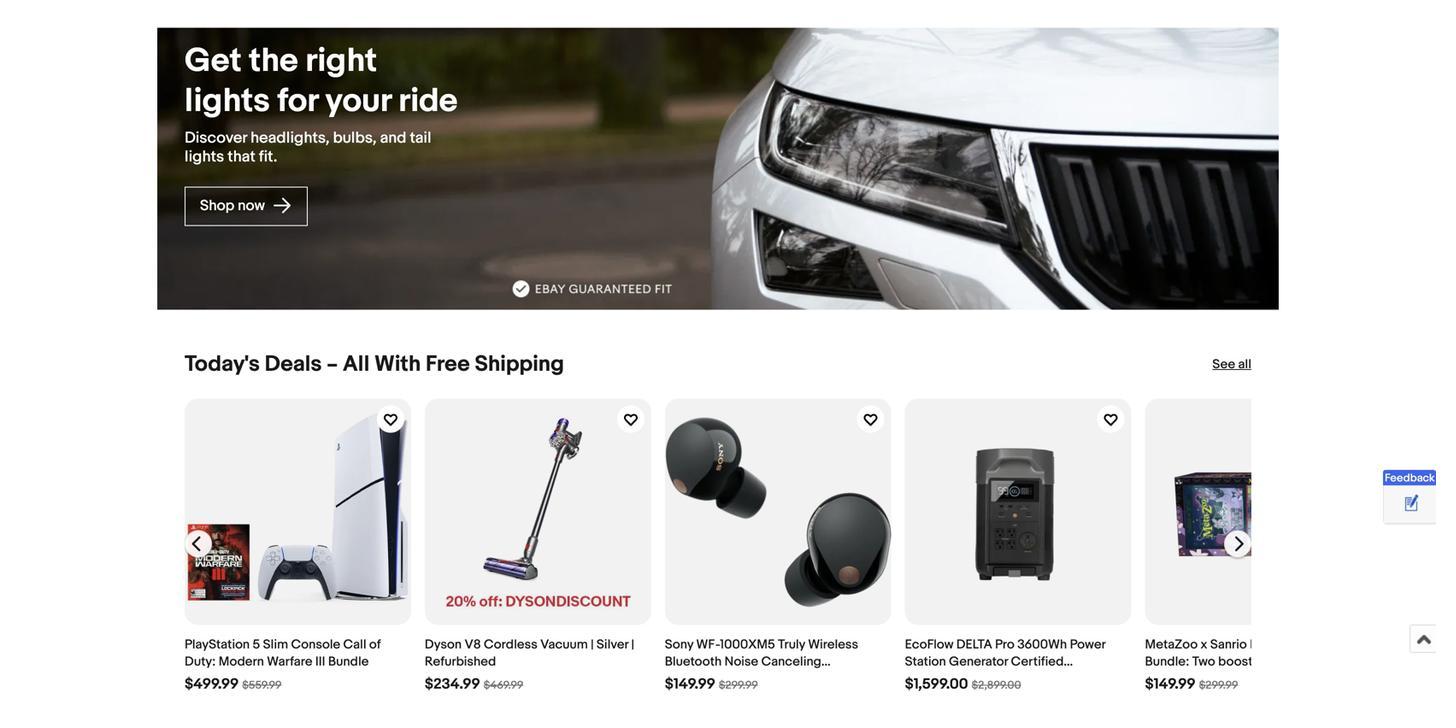 Task type: locate. For each thing, give the bounding box(es) containing it.
1 horizontal spatial $149.99
[[1145, 676, 1196, 694]]

|
[[591, 637, 594, 653], [631, 637, 634, 653]]

3600wh
[[1017, 637, 1067, 653]]

$149.99 down bundle:
[[1145, 676, 1196, 694]]

previous price $299.99 text field down noise
[[719, 679, 758, 692]]

0 horizontal spatial $149.99 text field
[[665, 676, 715, 694]]

boosters,
[[1218, 654, 1274, 670]]

see
[[1212, 357, 1235, 372]]

1 lights from the top
[[185, 82, 270, 121]]

1 horizontal spatial previous price $299.99 text field
[[1199, 679, 1238, 692]]

$234.99 text field
[[425, 676, 480, 694]]

1 horizontal spatial |
[[631, 637, 634, 653]]

2 $149.99 from the left
[[1145, 676, 1196, 694]]

right
[[305, 42, 377, 81]]

1 $149.99 text field from the left
[[665, 676, 715, 694]]

0 vertical spatial lights
[[185, 82, 270, 121]]

your
[[325, 82, 391, 121]]

see all link
[[1212, 356, 1251, 373]]

2 $149.99 text field from the left
[[1145, 676, 1196, 694]]

wireless
[[808, 637, 858, 653]]

shop
[[200, 197, 234, 215]]

previous price $299.99 text field for accessories
[[1199, 679, 1238, 692]]

–
[[327, 352, 338, 378]]

iii
[[315, 654, 325, 670]]

$149.99 $299.99 down two
[[1145, 676, 1238, 694]]

lights up discover
[[185, 82, 270, 121]]

2 previous price $299.99 text field from the left
[[1199, 679, 1238, 692]]

ecoflow delta pro 3600wh power station generator certified refurbished, lfp
[[905, 637, 1106, 687]]

$499.99
[[185, 676, 239, 694]]

metazoo
[[1145, 637, 1198, 653]]

black
[[750, 672, 782, 687]]

playstation
[[185, 637, 250, 653]]

1 $299.99 from the left
[[719, 679, 758, 692]]

$299.99
[[719, 679, 758, 692], [1199, 679, 1238, 692]]

get the right lights for your ride discover headlights, bulbs, and tail lights that fit.
[[185, 42, 458, 166]]

deals
[[265, 352, 322, 378]]

headlights,
[[251, 129, 330, 147]]

silver
[[597, 637, 628, 653]]

promos
[[1277, 654, 1322, 670]]

$149.99 text field for sony wf-1000xm5 truly wireless bluetooth noise canceling headphones - black
[[665, 676, 715, 694]]

refurbished
[[425, 654, 496, 670]]

| left silver
[[591, 637, 594, 653]]

tail
[[410, 129, 431, 147]]

lights down discover
[[185, 147, 224, 166]]

1 previous price $299.99 text field from the left
[[719, 679, 758, 692]]

-
[[742, 672, 747, 687]]

$149.99 text field
[[665, 676, 715, 694], [1145, 676, 1196, 694]]

2 $299.99 from the left
[[1199, 679, 1238, 692]]

dyson
[[425, 637, 462, 653]]

vacuum
[[540, 637, 588, 653]]

certified
[[1011, 654, 1064, 670]]

$149.99 down bluetooth
[[665, 676, 715, 694]]

previous price $299.99 text field
[[719, 679, 758, 692], [1199, 679, 1238, 692]]

lights
[[185, 82, 270, 121], [185, 147, 224, 166]]

5
[[253, 637, 260, 653]]

headphones
[[665, 672, 740, 687]]

0 horizontal spatial $299.99
[[719, 679, 758, 692]]

1 horizontal spatial $299.99
[[1199, 679, 1238, 692]]

playstation 5 slim console call of duty: modern warfare iii bundle $499.99 $559.99
[[185, 637, 381, 694]]

$149.99 text field down bundle:
[[1145, 676, 1196, 694]]

metazoo x sanrio exclusive collector bundle: two boosters, promos + accessories
[[1145, 637, 1362, 687]]

$149.99 $299.99
[[665, 676, 758, 694], [1145, 676, 1238, 694]]

two
[[1192, 654, 1215, 670]]

0 horizontal spatial $149.99 $299.99
[[665, 676, 758, 694]]

1 | from the left
[[591, 637, 594, 653]]

1 horizontal spatial $149.99 text field
[[1145, 676, 1196, 694]]

today's deals – all with free shipping link
[[185, 352, 564, 378]]

$299.99 down two
[[1199, 679, 1238, 692]]

0 horizontal spatial previous price $299.99 text field
[[719, 679, 758, 692]]

for
[[277, 82, 318, 121]]

1 $149.99 $299.99 from the left
[[665, 676, 758, 694]]

0 horizontal spatial $149.99
[[665, 676, 715, 694]]

shipping
[[475, 352, 564, 378]]

$149.99 text field down bluetooth
[[665, 676, 715, 694]]

previous price $299.99 text field down two
[[1199, 679, 1238, 692]]

console
[[291, 637, 340, 653]]

1 $149.99 from the left
[[665, 676, 715, 694]]

1 vertical spatial lights
[[185, 147, 224, 166]]

fit.
[[259, 147, 277, 166]]

ride
[[398, 82, 458, 121]]

$299.99 down noise
[[719, 679, 758, 692]]

2 $149.99 $299.99 from the left
[[1145, 676, 1238, 694]]

$149.99 $299.99 down bluetooth
[[665, 676, 758, 694]]

duty:
[[185, 654, 216, 670]]

$149.99
[[665, 676, 715, 694], [1145, 676, 1196, 694]]

$1,599.00 $2,899.00
[[905, 676, 1021, 694]]

bluetooth
[[665, 654, 722, 670]]

today's
[[185, 352, 260, 378]]

2 lights from the top
[[185, 147, 224, 166]]

refurbished,
[[905, 672, 979, 687]]

shop now
[[200, 197, 268, 215]]

$149.99 text field for metazoo x sanrio exclusive collector bundle: two boosters, promos + accessories
[[1145, 676, 1196, 694]]

0 horizontal spatial |
[[591, 637, 594, 653]]

| right silver
[[631, 637, 634, 653]]

with
[[374, 352, 421, 378]]

$149.99 for sony wf-1000xm5 truly wireless bluetooth noise canceling headphones - black
[[665, 676, 715, 694]]

previous price $299.99 text field for black
[[719, 679, 758, 692]]

1 horizontal spatial $149.99 $299.99
[[1145, 676, 1238, 694]]

wf-
[[696, 637, 720, 653]]

$469.99
[[484, 679, 523, 692]]



Task type: vqa. For each thing, say whether or not it's contained in the screenshot.


Task type: describe. For each thing, give the bounding box(es) containing it.
truly
[[778, 637, 805, 653]]

modern
[[219, 654, 264, 670]]

bundle
[[328, 654, 369, 670]]

$299.99 for accessories
[[1199, 679, 1238, 692]]

ecoflow
[[905, 637, 954, 653]]

pro
[[995, 637, 1015, 653]]

free
[[426, 352, 470, 378]]

bulbs,
[[333, 129, 377, 147]]

$234.99
[[425, 676, 480, 694]]

$2,899.00
[[972, 679, 1021, 692]]

accessories
[[1145, 672, 1217, 687]]

$559.99
[[242, 679, 282, 692]]

all
[[343, 352, 370, 378]]

previous price $2,899.00 text field
[[972, 679, 1021, 692]]

warfare
[[267, 654, 312, 670]]

noise
[[725, 654, 758, 670]]

that
[[228, 147, 255, 166]]

get
[[185, 42, 242, 81]]

$149.99 $299.99 for bluetooth
[[665, 676, 758, 694]]

v8
[[465, 637, 481, 653]]

exclusive
[[1250, 637, 1304, 653]]

$149.99 $299.99 for bundle:
[[1145, 676, 1238, 694]]

delta
[[956, 637, 992, 653]]

x
[[1201, 637, 1207, 653]]

cordless
[[484, 637, 538, 653]]

station
[[905, 654, 946, 670]]

collector
[[1307, 637, 1362, 653]]

the
[[249, 42, 298, 81]]

$1,599.00
[[905, 676, 968, 694]]

1000xm5
[[720, 637, 775, 653]]

today's deals – all with free shipping
[[185, 352, 564, 378]]

discover
[[185, 129, 247, 147]]

call
[[343, 637, 366, 653]]

bundle:
[[1145, 654, 1189, 670]]

$499.99 text field
[[185, 676, 239, 694]]

previous price $559.99 text field
[[242, 679, 282, 692]]

generator
[[949, 654, 1008, 670]]

slim
[[263, 637, 288, 653]]

sony wf-1000xm5 truly wireless bluetooth noise canceling headphones - black
[[665, 637, 858, 687]]

all
[[1238, 357, 1251, 372]]

and
[[380, 129, 406, 147]]

power
[[1070, 637, 1106, 653]]

$299.99 for black
[[719, 679, 758, 692]]

2 | from the left
[[631, 637, 634, 653]]

previous price $469.99 text field
[[484, 679, 523, 692]]

sanrio
[[1210, 637, 1247, 653]]

now
[[238, 197, 265, 215]]

$1,599.00 text field
[[905, 676, 968, 694]]

+
[[1325, 654, 1333, 670]]

canceling
[[761, 654, 821, 670]]

of
[[369, 637, 381, 653]]

dyson v8 cordless vacuum | silver | refurbished $234.99 $469.99
[[425, 637, 634, 694]]

sony
[[665, 637, 693, 653]]

lfp
[[982, 672, 1003, 687]]

$149.99 for metazoo x sanrio exclusive collector bundle: two boosters, promos + accessories
[[1145, 676, 1196, 694]]

feedback
[[1385, 472, 1435, 485]]

see all
[[1212, 357, 1251, 372]]



